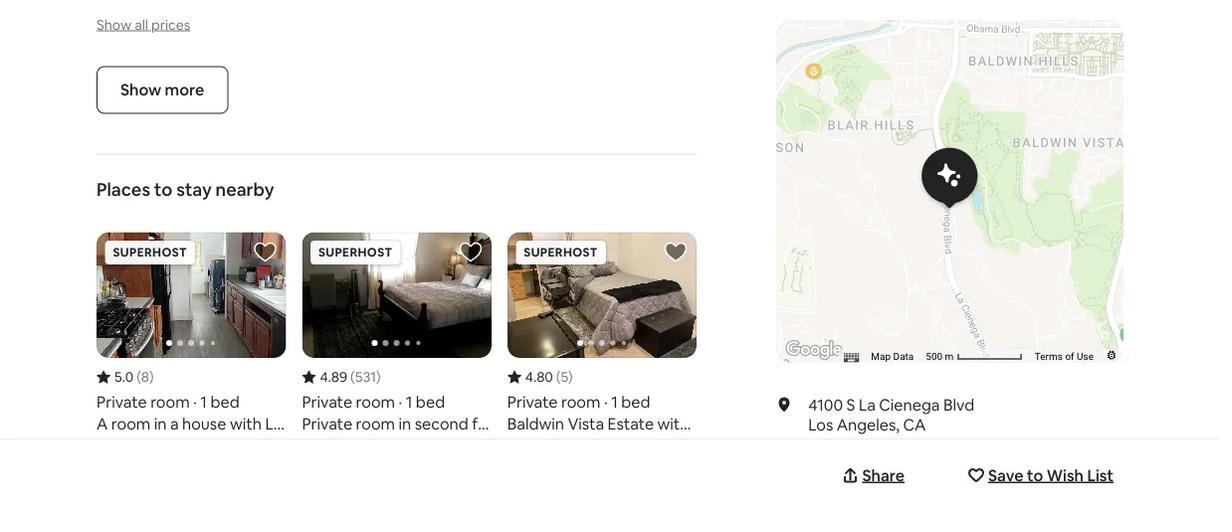 Task type: vqa. For each thing, say whether or not it's contained in the screenshot.
Guests 1 Guest
no



Task type: describe. For each thing, give the bounding box(es) containing it.
room for 4.80 ( 5 )
[[561, 392, 601, 412]]

private room for 5
[[508, 392, 601, 412]]

share
[[862, 465, 905, 486]]

blvd
[[944, 395, 975, 415]]

data
[[894, 351, 914, 363]]

show for show more
[[120, 79, 161, 100]]

1 bed for 4.80 ( 5 )
[[611, 392, 651, 412]]

add listing to a list image for 5.0 ( 8 )
[[253, 240, 277, 264]]

ca
[[904, 415, 926, 435]]

4.80 ( 5 )
[[525, 369, 573, 387]]

1 bed for 5.0 ( 8 )
[[200, 392, 240, 412]]

) for 4.80 ( 5 )
[[569, 369, 573, 387]]

( for 531
[[351, 369, 355, 387]]

to for stay
[[154, 178, 173, 201]]

) for 4.89 ( 531 )
[[376, 369, 381, 387]]

los
[[809, 415, 834, 435]]

to for wish
[[1027, 465, 1044, 486]]

add listing to a list image for 4.80 ( 5 )
[[664, 240, 688, 264]]

show more link
[[97, 66, 228, 114]]

1 for 4.80 ( 5 )
[[611, 392, 618, 412]]

8
[[141, 369, 149, 387]]

bed for 4.80 ( 5 )
[[622, 392, 651, 412]]

5.0 ( 8 )
[[114, 369, 154, 387]]

terms of use
[[1035, 351, 1094, 363]]

list
[[1087, 465, 1114, 486]]

1 bed for 4.89 ( 531 )
[[406, 392, 445, 412]]

add listing to a list image for 4.89 ( 531 )
[[459, 240, 483, 264]]

private for 5.0
[[97, 392, 147, 412]]

4.89
[[320, 369, 348, 387]]

show all prices button
[[97, 15, 190, 33]]

4100 s la cienega blvd los angeles, ca get directions
[[809, 395, 975, 457]]

private for 4.80
[[508, 392, 558, 412]]

rating 4.89 out of 5; 531 reviews image
[[302, 369, 381, 387]]

places to stay nearby
[[97, 178, 274, 201]]

private room for 531
[[302, 392, 395, 412]]

get
[[809, 439, 834, 457]]

room for 5.0 ( 8 )
[[151, 392, 190, 412]]

bed for 4.89 ( 531 )
[[416, 392, 445, 412]]

save to wish list
[[988, 465, 1114, 486]]

terms of use link
[[1035, 351, 1094, 363]]

private for 4.89
[[302, 392, 353, 412]]

map
[[871, 351, 891, 363]]

( for 5
[[556, 369, 561, 387]]



Task type: locate. For each thing, give the bounding box(es) containing it.
1 group from the left
[[97, 232, 286, 438]]

2 horizontal spatial )
[[569, 369, 573, 387]]

private room down 4.80 ( 5 )
[[508, 392, 601, 412]]

2 private from the left
[[302, 392, 353, 412]]

show left more
[[120, 79, 161, 100]]

places
[[97, 178, 150, 201]]

2 horizontal spatial add listing to a list image
[[664, 240, 688, 264]]

1 add listing to a list image from the left
[[253, 240, 277, 264]]

2 horizontal spatial (
[[556, 369, 561, 387]]

terms
[[1035, 351, 1063, 363]]

0 horizontal spatial 1
[[200, 392, 207, 412]]

2 private room from the left
[[302, 392, 395, 412]]

to
[[154, 178, 173, 201], [1027, 465, 1044, 486]]

2 ) from the left
[[376, 369, 381, 387]]

1 horizontal spatial group
[[302, 232, 492, 438]]

2 horizontal spatial private
[[508, 392, 558, 412]]

0 horizontal spatial room
[[151, 392, 190, 412]]

get directions link
[[809, 439, 903, 457]]

private down the 4.89
[[302, 392, 353, 412]]

share button
[[839, 456, 915, 496]]

1 1 from the left
[[200, 392, 207, 412]]

map region
[[768, 0, 1221, 519]]

room down 5
[[561, 392, 601, 412]]

use
[[1077, 351, 1094, 363]]

map data
[[871, 351, 914, 363]]

image 1 out of 11 total images of this place image
[[164, 341, 219, 359], [164, 341, 219, 359]]

1
[[200, 392, 207, 412], [406, 392, 413, 412], [611, 392, 618, 412]]

(
[[137, 369, 141, 387], [351, 369, 355, 387], [556, 369, 561, 387]]

2 group from the left
[[302, 232, 492, 438]]

3 add listing to a list image from the left
[[664, 240, 688, 264]]

stay
[[176, 178, 212, 201]]

2 horizontal spatial 1
[[611, 392, 618, 412]]

1 1 bed from the left
[[200, 392, 240, 412]]

( right 5.0
[[137, 369, 141, 387]]

2 bed from the left
[[416, 392, 445, 412]]

2 horizontal spatial bed
[[622, 392, 651, 412]]

save to wish list button
[[965, 456, 1124, 496]]

0 horizontal spatial to
[[154, 178, 173, 201]]

0 horizontal spatial bed
[[211, 392, 240, 412]]

show left all
[[97, 15, 132, 33]]

) right 4.80
[[569, 369, 573, 387]]

rating 4.80 out of 5; 5 reviews image
[[508, 369, 573, 387]]

0 horizontal spatial group
[[97, 232, 286, 438]]

2 horizontal spatial private room
[[508, 392, 601, 412]]

1 horizontal spatial add listing to a list image
[[459, 240, 483, 264]]

( for 8
[[137, 369, 141, 387]]

1 horizontal spatial (
[[351, 369, 355, 387]]

1 horizontal spatial 1 bed
[[406, 392, 445, 412]]

1 horizontal spatial private
[[302, 392, 353, 412]]

prices
[[151, 15, 190, 33]]

0 horizontal spatial )
[[149, 369, 154, 387]]

( right the 4.89
[[351, 369, 355, 387]]

to right the save
[[1027, 465, 1044, 486]]

show more
[[120, 79, 204, 100]]

private room for 8
[[97, 392, 190, 412]]

3 private room from the left
[[508, 392, 601, 412]]

bed
[[211, 392, 240, 412], [416, 392, 445, 412], [622, 392, 651, 412]]

3 ( from the left
[[556, 369, 561, 387]]

3 room from the left
[[561, 392, 601, 412]]

image 1 image
[[97, 232, 286, 359], [97, 232, 286, 359], [302, 232, 492, 359], [302, 232, 492, 359], [508, 232, 697, 359], [508, 232, 697, 359]]

nearby
[[216, 178, 274, 201]]

1 vertical spatial to
[[1027, 465, 1044, 486]]

2 room from the left
[[356, 392, 395, 412]]

1 horizontal spatial room
[[356, 392, 395, 412]]

2 horizontal spatial 1 bed
[[611, 392, 651, 412]]

angeles,
[[837, 415, 900, 435]]

0 horizontal spatial add listing to a list image
[[253, 240, 277, 264]]

private
[[97, 392, 147, 412], [302, 392, 353, 412], [508, 392, 558, 412]]

report errors in the road map or imagery to google image
[[1106, 349, 1118, 361]]

0 vertical spatial to
[[154, 178, 173, 201]]

3 private from the left
[[508, 392, 558, 412]]

map data button
[[871, 350, 914, 364]]

1 ) from the left
[[149, 369, 154, 387]]

private room down the 8
[[97, 392, 190, 412]]

save
[[988, 465, 1024, 486]]

1 bed from the left
[[211, 392, 240, 412]]

0 horizontal spatial (
[[137, 369, 141, 387]]

m
[[945, 351, 954, 363]]

group
[[97, 232, 286, 438], [302, 232, 492, 438], [508, 232, 697, 438]]

2 add listing to a list image from the left
[[459, 240, 483, 264]]

s
[[847, 395, 856, 415]]

0 vertical spatial show
[[97, 15, 132, 33]]

4.80
[[525, 369, 553, 387]]

0 horizontal spatial 1 bed
[[200, 392, 240, 412]]

all
[[135, 15, 148, 33]]

5
[[561, 369, 569, 387]]

directions
[[837, 439, 903, 457]]

2 horizontal spatial group
[[508, 232, 697, 438]]

1 horizontal spatial bed
[[416, 392, 445, 412]]

1 horizontal spatial 1
[[406, 392, 413, 412]]

room down 531
[[356, 392, 395, 412]]

image 1 out of 7 total images of this place image
[[369, 341, 424, 359], [369, 341, 424, 359]]

500 m button
[[920, 349, 1029, 364]]

to inside save to wish list button
[[1027, 465, 1044, 486]]

) for 5.0 ( 8 )
[[149, 369, 154, 387]]

0 horizontal spatial private
[[97, 392, 147, 412]]

la
[[859, 395, 876, 415]]

3 1 from the left
[[611, 392, 618, 412]]

)
[[149, 369, 154, 387], [376, 369, 381, 387], [569, 369, 573, 387]]

500
[[926, 351, 943, 363]]

3 bed from the left
[[622, 392, 651, 412]]

1 horizontal spatial )
[[376, 369, 381, 387]]

private room
[[97, 392, 190, 412], [302, 392, 395, 412], [508, 392, 601, 412]]

more
[[165, 79, 204, 100]]

1 for 5.0 ( 8 )
[[200, 392, 207, 412]]

1 vertical spatial show
[[120, 79, 161, 100]]

of
[[1066, 351, 1075, 363]]

1 private room from the left
[[97, 392, 190, 412]]

bed for 5.0 ( 8 )
[[211, 392, 240, 412]]

3 ) from the left
[[569, 369, 573, 387]]

private down 4.80
[[508, 392, 558, 412]]

room for 4.89 ( 531 )
[[356, 392, 395, 412]]

show for show all prices
[[97, 15, 132, 33]]

500 m
[[926, 351, 957, 363]]

) right the 4.89
[[376, 369, 381, 387]]

1 bed
[[200, 392, 240, 412], [406, 392, 445, 412], [611, 392, 651, 412]]

to left stay
[[154, 178, 173, 201]]

531
[[355, 369, 376, 387]]

show
[[97, 15, 132, 33], [120, 79, 161, 100]]

1 horizontal spatial to
[[1027, 465, 1044, 486]]

( right 4.80
[[556, 369, 561, 387]]

cienega
[[879, 395, 940, 415]]

2 ( from the left
[[351, 369, 355, 387]]

0 horizontal spatial private room
[[97, 392, 190, 412]]

4.89 ( 531 )
[[320, 369, 381, 387]]

1 ( from the left
[[137, 369, 141, 387]]

room
[[151, 392, 190, 412], [356, 392, 395, 412], [561, 392, 601, 412]]

5.0
[[114, 369, 134, 387]]

1 horizontal spatial private room
[[302, 392, 395, 412]]

add listing to a list image
[[253, 240, 277, 264], [459, 240, 483, 264], [664, 240, 688, 264]]

2 1 from the left
[[406, 392, 413, 412]]

3 group from the left
[[508, 232, 697, 438]]

google image
[[782, 338, 847, 363]]

wish
[[1047, 465, 1084, 486]]

2 1 bed from the left
[[406, 392, 445, 412]]

rating 5.0 out of 5; 8 reviews image
[[97, 369, 154, 387]]

show all prices
[[97, 15, 190, 33]]

private room down 4.89 ( 531 )
[[302, 392, 395, 412]]

keyboard shortcuts image
[[844, 353, 860, 363]]

2 horizontal spatial room
[[561, 392, 601, 412]]

private down 5.0
[[97, 392, 147, 412]]

3 1 bed from the left
[[611, 392, 651, 412]]

1 private from the left
[[97, 392, 147, 412]]

4100
[[809, 395, 843, 415]]

1 room from the left
[[151, 392, 190, 412]]

1 for 4.89 ( 531 )
[[406, 392, 413, 412]]

room down 5.0 ( 8 ) in the left bottom of the page
[[151, 392, 190, 412]]

) right 5.0
[[149, 369, 154, 387]]

image 1 out of 15 total images of this place image
[[575, 341, 630, 359], [575, 341, 630, 359]]



